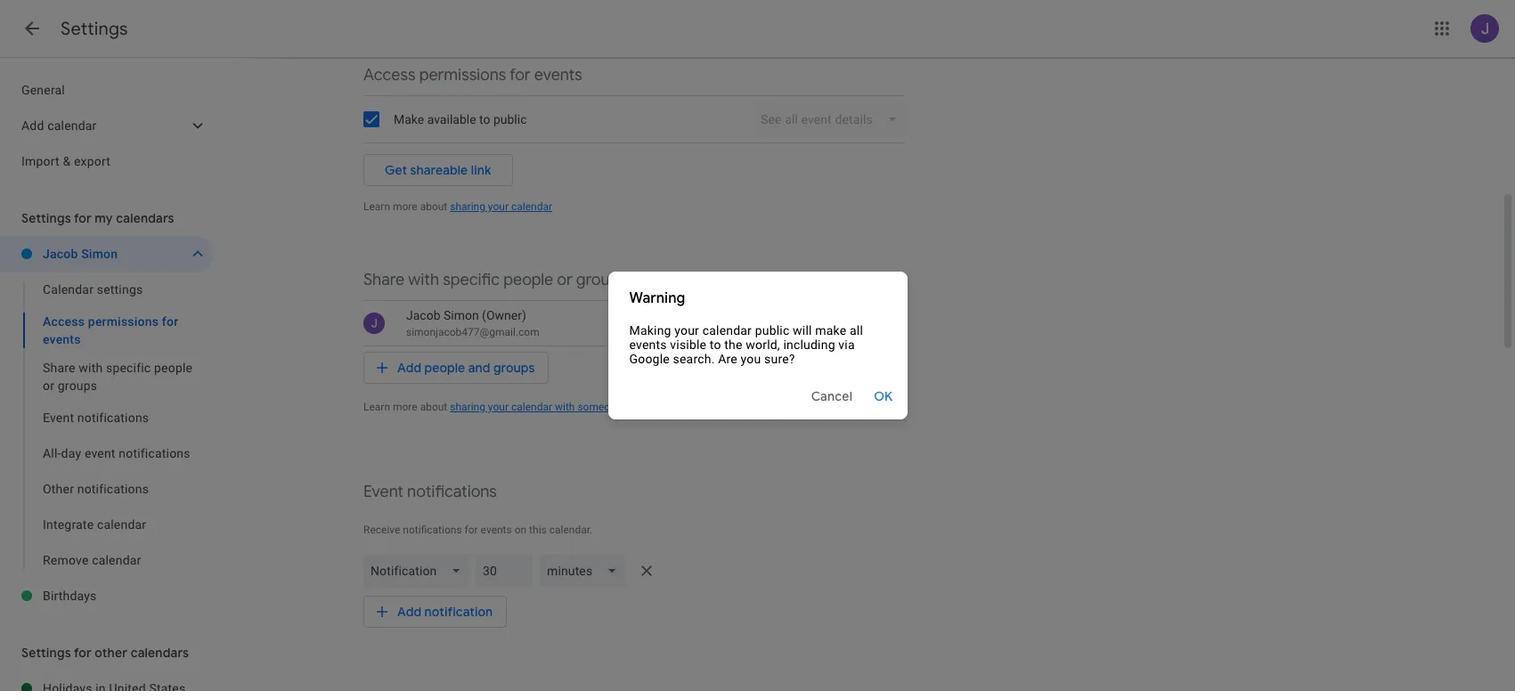 Task type: describe. For each thing, give the bounding box(es) containing it.
all-
[[43, 446, 61, 461]]

for right permissions
[[510, 65, 531, 86]]

people inside button
[[425, 360, 465, 376]]

integrate calendar
[[43, 518, 146, 532]]

will
[[793, 323, 812, 338]]

settings heading
[[61, 18, 128, 40]]

1 horizontal spatial share with specific people or groups
[[364, 270, 627, 290]]

calendars for settings for my calendars
[[116, 210, 174, 226]]

jacob for jacob simon (owner) simonjacob477@gmail.com
[[406, 308, 441, 323]]

the
[[725, 338, 743, 352]]

integrate
[[43, 518, 94, 532]]

more for learn more about sharing your calendar with someone
[[393, 401, 418, 413]]

notifications down all-day event notifications
[[77, 482, 149, 496]]

Minutes in advance for notification number field
[[483, 555, 526, 587]]

making your calendar public will make all events visible to the world, including via google search. are you sure?
[[629, 323, 863, 366]]

someone
[[578, 401, 622, 413]]

learn more about sharing your calendar
[[364, 200, 552, 213]]

events inside making your calendar public will make all events visible to the world, including via google search. are you sure?
[[629, 338, 667, 352]]

event inside group
[[43, 411, 74, 425]]

notifications up receive notifications for events on this calendar.
[[407, 482, 497, 502]]

permissions
[[419, 65, 506, 86]]

world,
[[746, 338, 780, 352]]

remove
[[43, 553, 89, 568]]

cancel
[[811, 388, 853, 404]]

ok
[[874, 388, 893, 404]]

jacob simon (owner) simonjacob477@gmail.com
[[406, 308, 540, 339]]

groups inside group
[[58, 379, 97, 393]]

calendar
[[43, 282, 94, 297]]

import
[[21, 154, 59, 168]]

add notification button
[[364, 596, 507, 628]]

notifications right receive
[[403, 524, 462, 536]]

about for sharing your calendar
[[420, 200, 448, 213]]

learn more about sharing your calendar with someone
[[364, 401, 622, 413]]

sure?
[[765, 352, 795, 366]]

for left my at the left top
[[74, 210, 92, 226]]

via
[[839, 338, 855, 352]]

settings for settings for other calendars
[[21, 645, 71, 661]]

or inside group
[[43, 379, 54, 393]]

sharing for sharing your calendar with someone
[[450, 401, 485, 413]]

this
[[529, 524, 547, 536]]

public for to
[[494, 112, 527, 127]]

your for sharing your calendar with someone
[[488, 401, 509, 413]]

make
[[815, 323, 847, 338]]

calendar.
[[549, 524, 593, 536]]

add for add notification
[[397, 604, 422, 620]]

receive
[[364, 524, 400, 536]]

0 vertical spatial to
[[479, 112, 490, 127]]

to inside making your calendar public will make all events visible to the world, including via google search. are you sure?
[[710, 338, 721, 352]]

google
[[629, 352, 670, 366]]

get shareable link
[[385, 162, 492, 178]]

including
[[784, 338, 835, 352]]

visible
[[670, 338, 707, 352]]

access permissions for events
[[364, 65, 582, 86]]

notification
[[425, 604, 493, 620]]

group containing calendar settings
[[0, 272, 214, 578]]

notifications up all-day event notifications
[[77, 411, 149, 425]]

1 vertical spatial event notifications
[[364, 482, 497, 502]]

learn for learn more about sharing your calendar
[[364, 200, 390, 213]]

event notifications inside settings for my calendars tree
[[43, 411, 149, 425]]

with inside settings for my calendars tree
[[79, 361, 103, 375]]

you
[[741, 352, 761, 366]]

day
[[61, 446, 81, 461]]

making
[[629, 323, 671, 338]]

sharing your calendar with someone link
[[450, 401, 622, 413]]

add people and groups
[[397, 360, 535, 376]]

public for calendar
[[755, 323, 790, 338]]

2 horizontal spatial people
[[504, 270, 553, 290]]

warning alert dialog
[[608, 272, 907, 420]]

settings
[[97, 282, 143, 297]]

for left on
[[465, 524, 478, 536]]

add notification
[[397, 604, 493, 620]]

simon for jacob simon (owner) simonjacob477@gmail.com
[[444, 308, 479, 323]]

link
[[471, 162, 492, 178]]

settings for my calendars tree
[[0, 236, 214, 614]]

jacob simon
[[43, 247, 118, 261]]



Task type: locate. For each thing, give the bounding box(es) containing it.
birthdays link
[[43, 578, 214, 614]]

1 learn from the top
[[364, 200, 390, 213]]

specific down the settings
[[106, 361, 151, 375]]

share with specific people or groups up (owner)
[[364, 270, 627, 290]]

1 vertical spatial specific
[[106, 361, 151, 375]]

your for sharing your calendar
[[488, 200, 509, 213]]

0 horizontal spatial public
[[494, 112, 527, 127]]

share with specific people or groups up all-day event notifications
[[43, 361, 193, 393]]

0 vertical spatial specific
[[443, 270, 500, 290]]

about for sharing your calendar with someone
[[420, 401, 448, 413]]

1 vertical spatial settings
[[21, 210, 71, 226]]

0 vertical spatial your
[[488, 200, 509, 213]]

get shareable link button
[[364, 154, 513, 186]]

2 about from the top
[[420, 401, 448, 413]]

simon for jacob simon
[[81, 247, 118, 261]]

go back image
[[21, 18, 43, 39]]

1 vertical spatial jacob
[[406, 308, 441, 323]]

jacob up "calendar"
[[43, 247, 78, 261]]

my
[[95, 210, 113, 226]]

event notifications
[[43, 411, 149, 425], [364, 482, 497, 502]]

2 horizontal spatial with
[[555, 401, 575, 413]]

2 learn from the top
[[364, 401, 390, 413]]

your
[[488, 200, 509, 213], [675, 323, 699, 338], [488, 401, 509, 413]]

settings
[[61, 18, 128, 40], [21, 210, 71, 226], [21, 645, 71, 661]]

0 vertical spatial public
[[494, 112, 527, 127]]

add people and groups button
[[364, 352, 549, 384]]

add left and
[[397, 360, 422, 376]]

0 horizontal spatial people
[[154, 361, 193, 375]]

other
[[43, 482, 74, 496]]

0 horizontal spatial events
[[481, 524, 512, 536]]

1 about from the top
[[420, 200, 448, 213]]

get
[[385, 162, 407, 178]]

share inside group
[[43, 361, 75, 375]]

learn down 'get'
[[364, 200, 390, 213]]

0 vertical spatial or
[[557, 270, 573, 290]]

settings for my calendars
[[21, 210, 174, 226]]

add for add people and groups
[[397, 360, 422, 376]]

warning
[[629, 290, 685, 307]]

1 vertical spatial event
[[364, 482, 404, 502]]

1 vertical spatial learn
[[364, 401, 390, 413]]

1 horizontal spatial people
[[425, 360, 465, 376]]

with
[[408, 270, 439, 290], [79, 361, 103, 375], [555, 401, 575, 413]]

calendar settings
[[43, 282, 143, 297]]

receive notifications for events on this calendar.
[[364, 524, 593, 536]]

2 vertical spatial your
[[488, 401, 509, 413]]

2 vertical spatial with
[[555, 401, 575, 413]]

0 vertical spatial more
[[393, 200, 418, 213]]

for
[[510, 65, 531, 86], [74, 210, 92, 226], [465, 524, 478, 536], [74, 645, 92, 661]]

public
[[494, 112, 527, 127], [755, 323, 790, 338]]

1 more from the top
[[393, 200, 418, 213]]

access
[[364, 65, 416, 86]]

all
[[850, 323, 863, 338]]

settings up jacob simon
[[21, 210, 71, 226]]

0 vertical spatial learn
[[364, 200, 390, 213]]

1 horizontal spatial or
[[557, 270, 573, 290]]

0 horizontal spatial share
[[43, 361, 75, 375]]

ok button
[[867, 380, 900, 413]]

with up jacob simon (owner) simonjacob477@gmail.com
[[408, 270, 439, 290]]

specific
[[443, 270, 500, 290], [106, 361, 151, 375]]

0 vertical spatial add
[[397, 360, 422, 376]]

1 vertical spatial simon
[[444, 308, 479, 323]]

0 vertical spatial event notifications
[[43, 411, 149, 425]]

more for learn more about sharing your calendar
[[393, 200, 418, 213]]

with left the someone
[[555, 401, 575, 413]]

birthdays tree item
[[0, 578, 214, 614]]

notifications right event
[[119, 446, 190, 461]]

0 horizontal spatial share with specific people or groups
[[43, 361, 193, 393]]

simonjacob477@gmail.com
[[406, 326, 540, 339]]

more down add people and groups button
[[393, 401, 418, 413]]

1 sharing from the top
[[450, 200, 485, 213]]

people
[[504, 270, 553, 290], [425, 360, 465, 376], [154, 361, 193, 375]]

more down 'get'
[[393, 200, 418, 213]]

0 horizontal spatial specific
[[106, 361, 151, 375]]

events
[[534, 65, 582, 86], [629, 338, 667, 352], [481, 524, 512, 536]]

to
[[479, 112, 490, 127], [710, 338, 721, 352]]

your down and
[[488, 401, 509, 413]]

1 horizontal spatial event notifications
[[364, 482, 497, 502]]

calendars right the "other"
[[131, 645, 189, 661]]

1 vertical spatial about
[[420, 401, 448, 413]]

1 horizontal spatial events
[[534, 65, 582, 86]]

groups
[[576, 270, 627, 290], [494, 360, 535, 376], [58, 379, 97, 393]]

groups left warning
[[576, 270, 627, 290]]

cancel button
[[804, 380, 860, 413]]

and
[[468, 360, 490, 376]]

tree item
[[0, 307, 214, 354]]

0 vertical spatial events
[[534, 65, 582, 86]]

your down link
[[488, 200, 509, 213]]

about down add people and groups button
[[420, 401, 448, 413]]

0 vertical spatial with
[[408, 270, 439, 290]]

event notifications up event
[[43, 411, 149, 425]]

other
[[95, 645, 128, 661]]

tree containing general
[[0, 72, 214, 179]]

simon inside "jacob simon" tree item
[[81, 247, 118, 261]]

add left notification
[[397, 604, 422, 620]]

event
[[43, 411, 74, 425], [364, 482, 404, 502]]

1 vertical spatial more
[[393, 401, 418, 413]]

1 vertical spatial events
[[629, 338, 667, 352]]

1 vertical spatial groups
[[494, 360, 535, 376]]

simon up simonjacob477@gmail.com
[[444, 308, 479, 323]]

sharing for sharing your calendar
[[450, 200, 485, 213]]

sharing down add people and groups
[[450, 401, 485, 413]]

or
[[557, 270, 573, 290], [43, 379, 54, 393]]

people inside group
[[154, 361, 193, 375]]

1 vertical spatial share with specific people or groups
[[43, 361, 193, 393]]

about down get shareable link
[[420, 200, 448, 213]]

0 horizontal spatial with
[[79, 361, 103, 375]]

settings right go back icon
[[61, 18, 128, 40]]

event
[[85, 446, 115, 461]]

0 vertical spatial about
[[420, 200, 448, 213]]

about
[[420, 200, 448, 213], [420, 401, 448, 413]]

jacob simon tree item
[[0, 236, 214, 272]]

0 horizontal spatial to
[[479, 112, 490, 127]]

1 horizontal spatial share
[[364, 270, 405, 290]]

1 vertical spatial with
[[79, 361, 103, 375]]

1 horizontal spatial to
[[710, 338, 721, 352]]

search.
[[673, 352, 715, 366]]

2 horizontal spatial groups
[[576, 270, 627, 290]]

groups up day
[[58, 379, 97, 393]]

calendars for settings for other calendars
[[131, 645, 189, 661]]

simon
[[81, 247, 118, 261], [444, 308, 479, 323]]

tree
[[0, 72, 214, 179]]

1 horizontal spatial with
[[408, 270, 439, 290]]

2 add from the top
[[397, 604, 422, 620]]

1 horizontal spatial simon
[[444, 308, 479, 323]]

1 vertical spatial your
[[675, 323, 699, 338]]

1 vertical spatial public
[[755, 323, 790, 338]]

settings for settings for my calendars
[[21, 210, 71, 226]]

public up sure?
[[755, 323, 790, 338]]

other notifications
[[43, 482, 149, 496]]

2 horizontal spatial events
[[629, 338, 667, 352]]

1 vertical spatial share
[[43, 361, 75, 375]]

0 vertical spatial groups
[[576, 270, 627, 290]]

groups inside button
[[494, 360, 535, 376]]

1 horizontal spatial event
[[364, 482, 404, 502]]

1 vertical spatial to
[[710, 338, 721, 352]]

specific up jacob simon (owner) simonjacob477@gmail.com
[[443, 270, 500, 290]]

more
[[393, 200, 418, 213], [393, 401, 418, 413]]

calendars
[[116, 210, 174, 226], [131, 645, 189, 661]]

sharing down link
[[450, 200, 485, 213]]

events for receive notifications for events on this calendar.
[[481, 524, 512, 536]]

calendar inside making your calendar public will make all events visible to the world, including via google search. are you sure?
[[703, 323, 752, 338]]

warning heading
[[629, 288, 886, 309]]

0 vertical spatial simon
[[81, 247, 118, 261]]

0 horizontal spatial event notifications
[[43, 411, 149, 425]]

2 vertical spatial settings
[[21, 645, 71, 661]]

1 vertical spatial or
[[43, 379, 54, 393]]

0 horizontal spatial simon
[[81, 247, 118, 261]]

share with specific people or groups
[[364, 270, 627, 290], [43, 361, 193, 393]]

birthdays
[[43, 589, 97, 603]]

1 vertical spatial add
[[397, 604, 422, 620]]

to right available
[[479, 112, 490, 127]]

1 horizontal spatial groups
[[494, 360, 535, 376]]

1 horizontal spatial specific
[[443, 270, 500, 290]]

groups right and
[[494, 360, 535, 376]]

share
[[364, 270, 405, 290], [43, 361, 75, 375]]

share with specific people or groups inside group
[[43, 361, 193, 393]]

calendars right my at the left top
[[116, 210, 174, 226]]

your up search. at the left bottom of the page
[[675, 323, 699, 338]]

learn
[[364, 200, 390, 213], [364, 401, 390, 413]]

2 vertical spatial groups
[[58, 379, 97, 393]]

(owner)
[[482, 308, 526, 323]]

event notifications up receive notifications for events on this calendar.
[[364, 482, 497, 502]]

to left the
[[710, 338, 721, 352]]

jacob for jacob simon
[[43, 247, 78, 261]]

0 vertical spatial sharing
[[450, 200, 485, 213]]

1 horizontal spatial jacob
[[406, 308, 441, 323]]

holidays in united states tree item
[[0, 671, 214, 691]]

are
[[718, 352, 738, 366]]

public inside making your calendar public will make all events visible to the world, including via google search. are you sure?
[[755, 323, 790, 338]]

simon inside jacob simon (owner) simonjacob477@gmail.com
[[444, 308, 479, 323]]

event up receive
[[364, 482, 404, 502]]

simon down settings for my calendars
[[81, 247, 118, 261]]

settings for other calendars
[[21, 645, 189, 661]]

0 vertical spatial share with specific people or groups
[[364, 270, 627, 290]]

2 sharing from the top
[[450, 401, 485, 413]]

add
[[397, 360, 422, 376], [397, 604, 422, 620]]

1 horizontal spatial public
[[755, 323, 790, 338]]

import & export
[[21, 154, 111, 168]]

specific inside group
[[106, 361, 151, 375]]

export
[[74, 154, 111, 168]]

available
[[427, 112, 476, 127]]

0 vertical spatial event
[[43, 411, 74, 425]]

2 vertical spatial events
[[481, 524, 512, 536]]

settings for settings
[[61, 18, 128, 40]]

remove calendar
[[43, 553, 141, 568]]

group
[[0, 272, 214, 578]]

shareable
[[410, 162, 468, 178]]

your inside making your calendar public will make all events visible to the world, including via google search. are you sure?
[[675, 323, 699, 338]]

events for access permissions for events
[[534, 65, 582, 86]]

learn for learn more about sharing your calendar with someone
[[364, 401, 390, 413]]

event up all-
[[43, 411, 74, 425]]

30 minutes before element
[[364, 552, 905, 591]]

0 horizontal spatial or
[[43, 379, 54, 393]]

2 more from the top
[[393, 401, 418, 413]]

public down "access permissions for events"
[[494, 112, 527, 127]]

make available to public
[[394, 112, 527, 127]]

0 vertical spatial calendars
[[116, 210, 174, 226]]

&
[[63, 154, 71, 168]]

1 vertical spatial sharing
[[450, 401, 485, 413]]

on
[[515, 524, 527, 536]]

sharing your calendar link
[[450, 200, 552, 213]]

with down calendar settings
[[79, 361, 103, 375]]

0 vertical spatial settings
[[61, 18, 128, 40]]

0 vertical spatial share
[[364, 270, 405, 290]]

calendar
[[511, 200, 552, 213], [703, 323, 752, 338], [511, 401, 552, 413], [97, 518, 146, 532], [92, 553, 141, 568]]

1 add from the top
[[397, 360, 422, 376]]

1 vertical spatial calendars
[[131, 645, 189, 661]]

0 horizontal spatial event
[[43, 411, 74, 425]]

0 horizontal spatial groups
[[58, 379, 97, 393]]

0 horizontal spatial jacob
[[43, 247, 78, 261]]

learn down add people and groups button
[[364, 401, 390, 413]]

make
[[394, 112, 424, 127]]

jacob inside jacob simon (owner) simonjacob477@gmail.com
[[406, 308, 441, 323]]

for left the "other"
[[74, 645, 92, 661]]

sharing
[[450, 200, 485, 213], [450, 401, 485, 413]]

jacob
[[43, 247, 78, 261], [406, 308, 441, 323]]

all-day event notifications
[[43, 446, 190, 461]]

general
[[21, 83, 65, 97]]

jacob inside "jacob simon" tree item
[[43, 247, 78, 261]]

settings down birthdays at the left of the page
[[21, 645, 71, 661]]

jacob up simonjacob477@gmail.com
[[406, 308, 441, 323]]

notifications
[[77, 411, 149, 425], [119, 446, 190, 461], [77, 482, 149, 496], [407, 482, 497, 502], [403, 524, 462, 536]]

0 vertical spatial jacob
[[43, 247, 78, 261]]



Task type: vqa. For each thing, say whether or not it's contained in the screenshot.
the View inside "Tree"
no



